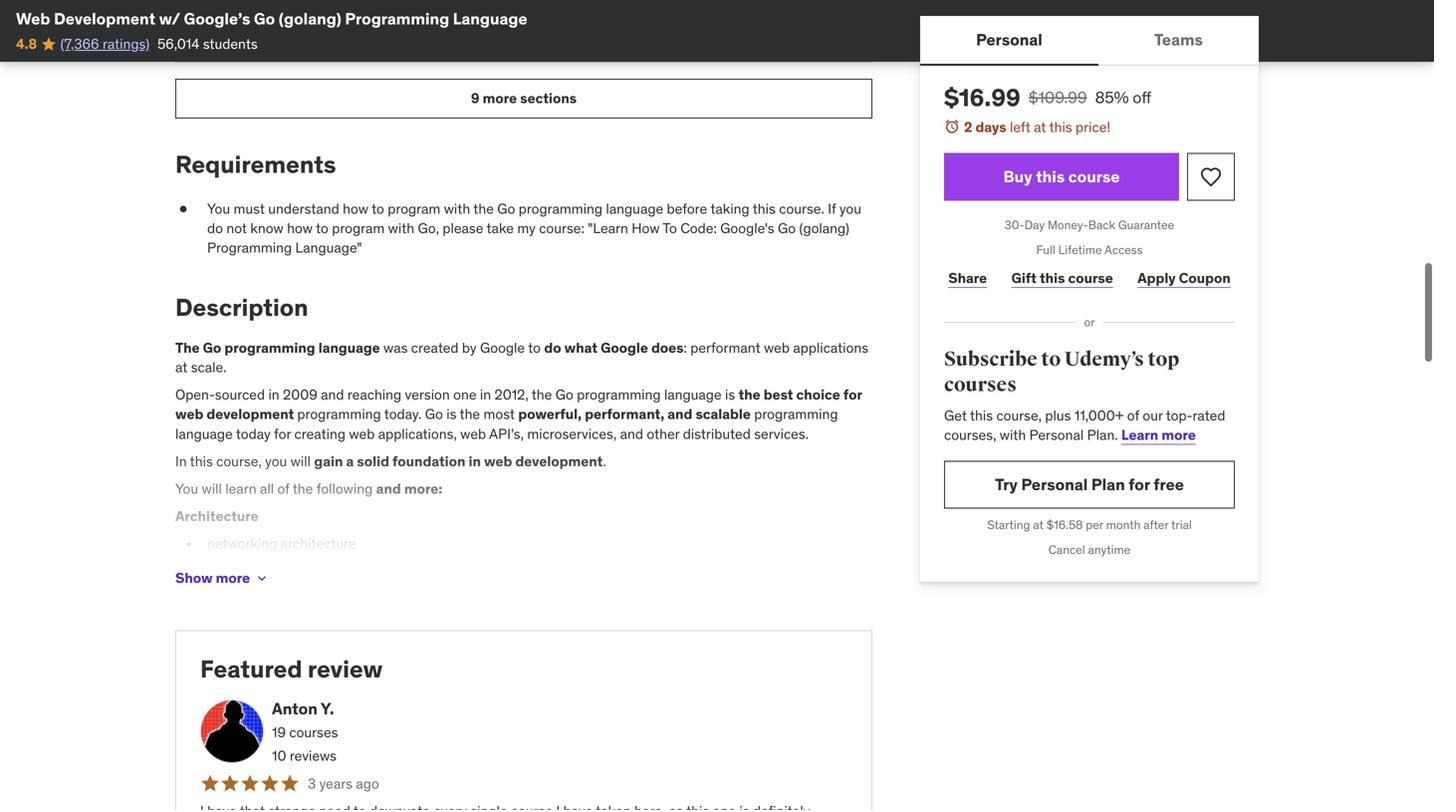 Task type: describe. For each thing, give the bounding box(es) containing it.
cancel
[[1049, 542, 1086, 557]]

learn more link
[[1122, 426, 1197, 444]]

1 google from the left
[[480, 339, 525, 357]]

development inside the best choice for web development
[[207, 405, 294, 423]]

get
[[945, 406, 967, 424]]

language inside you must understand how to program with the go programming language before taking this course. if you do not know how to program with go, please take my course: "learn how to code: google's go (golang) programming language"
[[606, 200, 664, 218]]

of inside get this course, plus 11,000+ of our top-rated courses, with personal plan.
[[1128, 406, 1140, 424]]

try
[[996, 474, 1018, 495]]

featured review
[[200, 654, 383, 684]]

the up powerful,
[[532, 386, 552, 404]]

to inside 'subscribe to udemy's top courses'
[[1042, 347, 1061, 372]]

language left the was
[[319, 339, 380, 357]]

for for today
[[274, 425, 291, 443]]

3
[[308, 775, 316, 793]]

to right understand
[[372, 200, 385, 218]]

go up powerful,
[[556, 386, 574, 404]]

best
[[764, 386, 794, 404]]

language"
[[296, 239, 362, 257]]

you inside in this course, you will gain a solid foundation in web development . you will learn all of the following and more: architecture networking architecture the client / server architecture
[[265, 452, 287, 470]]

w/
[[159, 8, 180, 29]]

56,014 students
[[158, 35, 258, 53]]

the down one
[[460, 405, 480, 423]]

and inside in this course, you will gain a solid foundation in web development . you will learn all of the following and more: architecture networking architecture the client / server architecture
[[376, 480, 401, 498]]

more for 9
[[483, 89, 517, 107]]

course, for you
[[216, 452, 262, 470]]

this for gift this course
[[1040, 269, 1066, 287]]

development
[[54, 8, 156, 29]]

and up other
[[668, 405, 693, 423]]

students
[[203, 35, 258, 53]]

"learn
[[588, 219, 629, 237]]

access
[[1105, 242, 1143, 257]]

learn
[[225, 480, 257, 498]]

: performant web applications at scale.
[[175, 339, 869, 376]]

development inside in this course, you will gain a solid foundation in web development . you will learn all of the following and more: architecture networking architecture the client / server architecture
[[516, 452, 603, 470]]

creating
[[295, 425, 346, 443]]

all
[[260, 480, 274, 498]]

2 google from the left
[[601, 339, 649, 357]]

this for get this course, plus 11,000+ of our top-rated courses, with personal plan.
[[971, 406, 994, 424]]

xsmall image
[[175, 199, 191, 219]]

get this course, plus 11,000+ of our top-rated courses, with personal plan.
[[945, 406, 1226, 444]]

with inside get this course, plus 11,000+ of our top-rated courses, with personal plan.
[[1000, 426, 1027, 444]]

gift this course
[[1012, 269, 1114, 287]]

gift
[[1012, 269, 1037, 287]]

you inside you must understand how to program with the go programming language before taking this course. if you do not know how to program with go, please take my course: "learn how to code: google's go (golang) programming language"
[[840, 200, 862, 218]]

applications,
[[378, 425, 457, 443]]

programming down description
[[225, 339, 316, 357]]

version
[[405, 386, 450, 404]]

do inside you must understand how to program with the go programming language before taking this course. if you do not know how to program with go, please take my course: "learn how to code: google's go (golang) programming language"
[[207, 219, 223, 237]]

today.
[[384, 405, 422, 423]]

language inside the programming language today for creating web applications, web api's, microservices, and other distributed services.
[[175, 425, 233, 443]]

services.
[[755, 425, 809, 443]]

courses,
[[945, 426, 997, 444]]

client
[[231, 558, 265, 576]]

starting at $16.58 per month after trial cancel anytime
[[988, 517, 1193, 557]]

day
[[1025, 217, 1045, 233]]

performant
[[691, 339, 761, 357]]

free
[[1154, 474, 1185, 495]]

a
[[346, 452, 354, 470]]

solid
[[357, 452, 390, 470]]

personal inside try personal plan for free link
[[1022, 474, 1088, 495]]

1 vertical spatial program
[[332, 219, 385, 237]]

0 horizontal spatial will
[[202, 480, 222, 498]]

the go programming language was created by google to do what google does
[[175, 339, 684, 357]]

subscribe to udemy's top courses
[[945, 347, 1180, 397]]

code:
[[681, 219, 717, 237]]

19
[[272, 723, 286, 741]]

coupon
[[1180, 269, 1231, 287]]

or
[[1085, 315, 1096, 330]]

networking
[[207, 535, 277, 553]]

course, for plus
[[997, 406, 1042, 424]]

plus
[[1046, 406, 1072, 424]]

anton y. 19 courses 10 reviews
[[272, 699, 338, 765]]

the left the client
[[207, 558, 228, 576]]

trial
[[1172, 517, 1193, 533]]

11,000+
[[1075, 406, 1124, 424]]

.
[[603, 452, 607, 470]]

2012,
[[495, 386, 529, 404]]

open-
[[175, 386, 215, 404]]

my
[[518, 219, 536, 237]]

at inside : performant web applications at scale.
[[175, 358, 188, 376]]

in right one
[[480, 386, 491, 404]]

what
[[565, 339, 598, 357]]

1 horizontal spatial with
[[444, 200, 471, 218]]

in
[[175, 452, 187, 470]]

microservices,
[[528, 425, 617, 443]]

sourced
[[215, 386, 265, 404]]

apply coupon
[[1138, 269, 1231, 287]]

web inside the best choice for web development
[[175, 405, 204, 423]]

programming today. go is the most powerful, performant, and scalable
[[297, 405, 751, 423]]

apply
[[1138, 269, 1177, 287]]

money-
[[1048, 217, 1089, 233]]

y.
[[321, 699, 334, 719]]

language
[[453, 8, 528, 29]]

plan
[[1092, 474, 1126, 495]]

teams button
[[1099, 16, 1260, 64]]

days
[[976, 118, 1007, 136]]

before
[[667, 200, 708, 218]]

foundation
[[393, 452, 466, 470]]

after
[[1144, 517, 1169, 533]]

30-day money-back guarantee full lifetime access
[[1005, 217, 1175, 257]]

(7,366
[[60, 35, 99, 53]]

our
[[1143, 406, 1164, 424]]

0 vertical spatial program
[[388, 200, 441, 218]]

if
[[828, 200, 837, 218]]

must
[[234, 200, 265, 218]]

show more button
[[175, 558, 270, 598]]

of inside in this course, you will gain a solid foundation in web development . you will learn all of the following and more: architecture networking architecture the client / server architecture
[[277, 480, 290, 498]]

0 vertical spatial how
[[343, 200, 369, 218]]

0 vertical spatial (golang)
[[279, 8, 342, 29]]

anton yurchenko image
[[200, 700, 264, 764]]

choice
[[797, 386, 841, 404]]

$16.58
[[1047, 517, 1084, 533]]

open-sourced in 2009 and reaching version one in 2012, the go programming language is
[[175, 386, 739, 404]]

powerful,
[[519, 405, 582, 423]]

in inside in this course, you will gain a solid foundation in web development . you will learn all of the following and more: architecture networking architecture the client / server architecture
[[469, 452, 481, 470]]

web development w/ google's go (golang) programming language
[[16, 8, 528, 29]]

you inside in this course, you will gain a solid foundation in web development . you will learn all of the following and more: architecture networking architecture the client / server architecture
[[175, 480, 198, 498]]

programming language today for creating web applications, web api's, microservices, and other distributed services.
[[175, 405, 839, 443]]

programming up creating
[[297, 405, 381, 423]]



Task type: vqa. For each thing, say whether or not it's contained in the screenshot.
right development
yes



Task type: locate. For each thing, give the bounding box(es) containing it.
to left udemy's
[[1042, 347, 1061, 372]]

language up in
[[175, 425, 233, 443]]

language up scalable
[[665, 386, 722, 404]]

the best choice for web development
[[175, 386, 863, 423]]

try personal plan for free
[[996, 474, 1185, 495]]

is down open-sourced in 2009 and reaching version one in 2012, the go programming language is
[[447, 405, 457, 423]]

go down "course."
[[778, 219, 796, 237]]

1 vertical spatial with
[[388, 219, 415, 237]]

you down in
[[175, 480, 198, 498]]

go up scale.
[[203, 339, 221, 357]]

web down open-
[[175, 405, 204, 423]]

more:
[[404, 480, 443, 498]]

for right today
[[274, 425, 291, 443]]

for left free
[[1129, 474, 1151, 495]]

1 vertical spatial for
[[274, 425, 291, 443]]

0 vertical spatial will
[[291, 452, 311, 470]]

for for choice
[[844, 386, 863, 404]]

1 horizontal spatial is
[[725, 386, 736, 404]]

in this course, you will gain a solid foundation in web development . you will learn all of the following and more: architecture networking architecture the client / server architecture
[[175, 452, 607, 576]]

courses down subscribe
[[945, 373, 1017, 397]]

1 vertical spatial courses
[[289, 723, 338, 741]]

programming up services.
[[755, 405, 839, 423]]

distributed
[[683, 425, 751, 443]]

$109.99
[[1029, 87, 1088, 108]]

left
[[1010, 118, 1031, 136]]

is
[[725, 386, 736, 404], [447, 405, 457, 423]]

0 vertical spatial courses
[[945, 373, 1017, 397]]

architecture up server
[[281, 535, 356, 553]]

this down $109.99
[[1050, 118, 1073, 136]]

2 days left at this price!
[[965, 118, 1111, 136]]

this for in this course, you will gain a solid foundation in web development . you will learn all of the following and more: architecture networking architecture the client / server architecture
[[190, 452, 213, 470]]

0 vertical spatial with
[[444, 200, 471, 218]]

1 vertical spatial course,
[[216, 452, 262, 470]]

how down understand
[[287, 219, 313, 237]]

0 horizontal spatial of
[[277, 480, 290, 498]]

2 horizontal spatial with
[[1000, 426, 1027, 444]]

1 vertical spatial you
[[175, 480, 198, 498]]

the right all
[[293, 480, 313, 498]]

to
[[663, 219, 678, 237]]

85%
[[1096, 87, 1130, 108]]

1 horizontal spatial (golang)
[[800, 219, 850, 237]]

2 vertical spatial personal
[[1022, 474, 1088, 495]]

to up language"
[[316, 219, 329, 237]]

(golang)
[[279, 8, 342, 29], [800, 219, 850, 237]]

development
[[207, 405, 294, 423], [516, 452, 603, 470]]

0 vertical spatial architecture
[[281, 535, 356, 553]]

1 horizontal spatial how
[[343, 200, 369, 218]]

and down solid
[[376, 480, 401, 498]]

1 vertical spatial will
[[202, 480, 222, 498]]

programming up course:
[[519, 200, 603, 218]]

1 horizontal spatial for
[[844, 386, 863, 404]]

with up please
[[444, 200, 471, 218]]

0 horizontal spatial more
[[216, 569, 250, 587]]

go down version
[[425, 405, 443, 423]]

course, inside get this course, plus 11,000+ of our top-rated courses, with personal plan.
[[997, 406, 1042, 424]]

will up architecture
[[202, 480, 222, 498]]

personal up $16.99
[[977, 29, 1043, 50]]

the up take
[[474, 200, 494, 218]]

2 vertical spatial more
[[216, 569, 250, 587]]

course inside button
[[1069, 166, 1121, 187]]

1 horizontal spatial development
[[516, 452, 603, 470]]

0 horizontal spatial (golang)
[[279, 8, 342, 29]]

0 vertical spatial of
[[1128, 406, 1140, 424]]

this for buy this course
[[1037, 166, 1066, 187]]

architecture
[[175, 507, 259, 525]]

the inside the best choice for web development
[[739, 386, 761, 404]]

do left the not
[[207, 219, 223, 237]]

course, up learn
[[216, 452, 262, 470]]

taking
[[711, 200, 750, 218]]

2 course from the top
[[1069, 269, 1114, 287]]

show
[[175, 569, 213, 587]]

know
[[250, 219, 284, 237]]

(golang) down if
[[800, 219, 850, 237]]

web down most
[[461, 425, 486, 443]]

more down top-
[[1162, 426, 1197, 444]]

2 vertical spatial with
[[1000, 426, 1027, 444]]

with left go,
[[388, 219, 415, 237]]

google's
[[184, 8, 250, 29]]

0 vertical spatial is
[[725, 386, 736, 404]]

learn
[[1122, 426, 1159, 444]]

0 horizontal spatial do
[[207, 219, 223, 237]]

learn more
[[1122, 426, 1197, 444]]

web up solid
[[349, 425, 375, 443]]

2 horizontal spatial for
[[1129, 474, 1151, 495]]

2 vertical spatial for
[[1129, 474, 1151, 495]]

0 horizontal spatial course,
[[216, 452, 262, 470]]

0 horizontal spatial program
[[332, 219, 385, 237]]

please
[[443, 219, 484, 237]]

0 vertical spatial development
[[207, 405, 294, 423]]

this inside get this course, plus 11,000+ of our top-rated courses, with personal plan.
[[971, 406, 994, 424]]

how up language"
[[343, 200, 369, 218]]

0 vertical spatial course
[[1069, 166, 1121, 187]]

and inside the programming language today for creating web applications, web api's, microservices, and other distributed services.
[[620, 425, 644, 443]]

for right 'choice'
[[844, 386, 863, 404]]

programming up performant,
[[577, 386, 661, 404]]

google
[[480, 339, 525, 357], [601, 339, 649, 357]]

for inside the programming language today for creating web applications, web api's, microservices, and other distributed services.
[[274, 425, 291, 443]]

1 vertical spatial do
[[544, 339, 562, 357]]

at down the
[[175, 358, 188, 376]]

more for learn
[[1162, 426, 1197, 444]]

0 horizontal spatial with
[[388, 219, 415, 237]]

1 horizontal spatial program
[[388, 200, 441, 218]]

0 horizontal spatial for
[[274, 425, 291, 443]]

personal button
[[921, 16, 1099, 64]]

1 vertical spatial at
[[175, 358, 188, 376]]

this up google's
[[753, 200, 776, 218]]

0 vertical spatial do
[[207, 219, 223, 237]]

(golang) right google's
[[279, 8, 342, 29]]

0 horizontal spatial you
[[175, 480, 198, 498]]

course down "lifetime"
[[1069, 269, 1114, 287]]

do left what
[[544, 339, 562, 357]]

apply coupon button
[[1134, 258, 1236, 298]]

more right 9
[[483, 89, 517, 107]]

tab list containing personal
[[921, 16, 1260, 66]]

0 vertical spatial personal
[[977, 29, 1043, 50]]

course, left plus on the bottom
[[997, 406, 1042, 424]]

0 vertical spatial at
[[1034, 118, 1047, 136]]

anton
[[272, 699, 318, 719]]

web up best
[[764, 339, 790, 357]]

and right the 2009
[[321, 386, 344, 404]]

this right in
[[190, 452, 213, 470]]

of right all
[[277, 480, 290, 498]]

personal
[[977, 29, 1043, 50], [1030, 426, 1084, 444], [1022, 474, 1088, 495]]

1 horizontal spatial of
[[1128, 406, 1140, 424]]

buy this course button
[[945, 153, 1180, 201]]

0 vertical spatial course,
[[997, 406, 1042, 424]]

with right courses,
[[1000, 426, 1027, 444]]

sections
[[520, 89, 577, 107]]

you inside you must understand how to program with the go programming language before taking this course. if you do not know how to program with go, please take my course: "learn how to code: google's go (golang) programming language"
[[207, 200, 230, 218]]

programming inside you must understand how to program with the go programming language before taking this course. if you do not know how to program with go, please take my course: "learn how to code: google's go (golang) programming language"
[[207, 239, 292, 257]]

30-
[[1005, 217, 1025, 233]]

1 horizontal spatial will
[[291, 452, 311, 470]]

1 horizontal spatial programming
[[345, 8, 450, 29]]

in right the foundation
[[469, 452, 481, 470]]

more for show
[[216, 569, 250, 587]]

web down api's,
[[484, 452, 513, 470]]

1 vertical spatial of
[[277, 480, 290, 498]]

in
[[268, 386, 280, 404], [480, 386, 491, 404], [469, 452, 481, 470]]

and down performant,
[[620, 425, 644, 443]]

years
[[319, 775, 353, 793]]

programming inside you must understand how to program with the go programming language before taking this course. if you do not know how to program with go, please take my course: "learn how to code: google's go (golang) programming language"
[[519, 200, 603, 218]]

this up courses,
[[971, 406, 994, 424]]

(7,366 ratings)
[[60, 35, 150, 53]]

programming inside the programming language today for creating web applications, web api's, microservices, and other distributed services.
[[755, 405, 839, 423]]

you right if
[[840, 200, 862, 218]]

courses inside 'subscribe to udemy's top courses'
[[945, 373, 1017, 397]]

1 vertical spatial how
[[287, 219, 313, 237]]

56,014
[[158, 35, 200, 53]]

course
[[1069, 166, 1121, 187], [1069, 269, 1114, 287]]

0 horizontal spatial how
[[287, 219, 313, 237]]

reaching
[[348, 386, 402, 404]]

tab list
[[921, 16, 1260, 66]]

9 more sections button
[[175, 79, 873, 119]]

1 vertical spatial personal
[[1030, 426, 1084, 444]]

to left what
[[528, 339, 541, 357]]

google right by on the top
[[480, 339, 525, 357]]

with
[[444, 200, 471, 218], [388, 219, 415, 237], [1000, 426, 1027, 444]]

courses up reviews
[[289, 723, 338, 741]]

this right gift
[[1040, 269, 1066, 287]]

course,
[[997, 406, 1042, 424], [216, 452, 262, 470]]

1 vertical spatial is
[[447, 405, 457, 423]]

will
[[291, 452, 311, 470], [202, 480, 222, 498]]

personal up the $16.58
[[1022, 474, 1088, 495]]

1 course from the top
[[1069, 166, 1121, 187]]

teams
[[1155, 29, 1204, 50]]

1 horizontal spatial course,
[[997, 406, 1042, 424]]

architecture right server
[[321, 558, 396, 576]]

1 horizontal spatial you
[[207, 200, 230, 218]]

course, inside in this course, you will gain a solid foundation in web development . you will learn all of the following and more: architecture networking architecture the client / server architecture
[[216, 452, 262, 470]]

0 vertical spatial programming
[[345, 8, 450, 29]]

for inside try personal plan for free link
[[1129, 474, 1151, 495]]

1 horizontal spatial google
[[601, 339, 649, 357]]

rated
[[1193, 406, 1226, 424]]

top-
[[1167, 406, 1193, 424]]

price!
[[1076, 118, 1111, 136]]

xsmall image
[[254, 570, 270, 586]]

personal inside personal button
[[977, 29, 1043, 50]]

0 vertical spatial you
[[840, 200, 862, 218]]

1 horizontal spatial courses
[[945, 373, 1017, 397]]

and
[[321, 386, 344, 404], [668, 405, 693, 423], [620, 425, 644, 443], [376, 480, 401, 498]]

alarm image
[[945, 119, 961, 135]]

2 vertical spatial at
[[1034, 517, 1044, 533]]

share button
[[945, 258, 992, 298]]

1 horizontal spatial you
[[840, 200, 862, 218]]

top
[[1148, 347, 1180, 372]]

personal inside get this course, plus 11,000+ of our top-rated courses, with personal plan.
[[1030, 426, 1084, 444]]

subscribe
[[945, 347, 1038, 372]]

development down microservices,
[[516, 452, 603, 470]]

program
[[388, 200, 441, 218], [332, 219, 385, 237]]

0 vertical spatial you
[[207, 200, 230, 218]]

more left xsmall icon
[[216, 569, 250, 587]]

for for plan
[[1129, 474, 1151, 495]]

0 horizontal spatial programming
[[207, 239, 292, 257]]

the
[[474, 200, 494, 218], [532, 386, 552, 404], [739, 386, 761, 404], [460, 405, 480, 423], [293, 480, 313, 498], [207, 558, 228, 576]]

featured
[[200, 654, 302, 684]]

go up take
[[498, 200, 516, 218]]

2009
[[283, 386, 318, 404]]

scalable
[[696, 405, 751, 423]]

0 horizontal spatial courses
[[289, 723, 338, 741]]

go,
[[418, 219, 439, 237]]

1 horizontal spatial do
[[544, 339, 562, 357]]

0 horizontal spatial development
[[207, 405, 294, 423]]

of
[[1128, 406, 1140, 424], [277, 480, 290, 498]]

the
[[175, 339, 200, 357]]

0 horizontal spatial you
[[265, 452, 287, 470]]

per
[[1086, 517, 1104, 533]]

google left does at left
[[601, 339, 649, 357]]

try personal plan for free link
[[945, 461, 1236, 509]]

of left our
[[1128, 406, 1140, 424]]

this
[[1050, 118, 1073, 136], [1037, 166, 1066, 187], [753, 200, 776, 218], [1040, 269, 1066, 287], [971, 406, 994, 424], [190, 452, 213, 470]]

go up students
[[254, 8, 275, 29]]

this inside in this course, you will gain a solid foundation in web development . you will learn all of the following and more: architecture networking architecture the client / server architecture
[[190, 452, 213, 470]]

programming
[[345, 8, 450, 29], [207, 239, 292, 257]]

1 vertical spatial (golang)
[[800, 219, 850, 237]]

course for buy this course
[[1069, 166, 1121, 187]]

review
[[308, 654, 383, 684]]

server
[[279, 558, 317, 576]]

this inside you must understand how to program with the go programming language before taking this course. if you do not know how to program with go, please take my course: "learn how to code: google's go (golang) programming language"
[[753, 200, 776, 218]]

1 vertical spatial development
[[516, 452, 603, 470]]

language up how at the top left
[[606, 200, 664, 218]]

applications
[[794, 339, 869, 357]]

small image
[[200, 26, 220, 46]]

is up scalable
[[725, 386, 736, 404]]

0 vertical spatial for
[[844, 386, 863, 404]]

course for gift this course
[[1069, 269, 1114, 287]]

0 horizontal spatial is
[[447, 405, 457, 423]]

go
[[254, 8, 275, 29], [498, 200, 516, 218], [778, 219, 796, 237], [203, 339, 221, 357], [556, 386, 574, 404], [425, 405, 443, 423]]

will left gain
[[291, 452, 311, 470]]

by
[[462, 339, 477, 357]]

at inside starting at $16.58 per month after trial cancel anytime
[[1034, 517, 1044, 533]]

udemy's
[[1065, 347, 1145, 372]]

1 vertical spatial you
[[265, 452, 287, 470]]

wishlist image
[[1200, 165, 1224, 189]]

courses inside anton y. 19 courses 10 reviews
[[289, 723, 338, 741]]

following
[[317, 480, 373, 498]]

program up go,
[[388, 200, 441, 218]]

this inside button
[[1037, 166, 1066, 187]]

1 horizontal spatial more
[[483, 89, 517, 107]]

one
[[454, 386, 477, 404]]

web inside : performant web applications at scale.
[[764, 339, 790, 357]]

in left the 2009
[[268, 386, 280, 404]]

1 vertical spatial course
[[1069, 269, 1114, 287]]

at left the $16.58
[[1034, 517, 1044, 533]]

2 horizontal spatial more
[[1162, 426, 1197, 444]]

programming left language at the top left of the page
[[345, 8, 450, 29]]

the inside you must understand how to program with the go programming language before taking this course. if you do not know how to program with go, please take my course: "learn how to code: google's go (golang) programming language"
[[474, 200, 494, 218]]

this right buy at top right
[[1037, 166, 1066, 187]]

0 vertical spatial more
[[483, 89, 517, 107]]

personal down plus on the bottom
[[1030, 426, 1084, 444]]

0 horizontal spatial google
[[480, 339, 525, 357]]

(golang) inside you must understand how to program with the go programming language before taking this course. if you do not know how to program with go, please take my course: "learn how to code: google's go (golang) programming language"
[[800, 219, 850, 237]]

you up the not
[[207, 200, 230, 218]]

scale.
[[191, 358, 227, 376]]

9 more sections
[[471, 89, 577, 107]]

gift this course link
[[1008, 258, 1118, 298]]

program up language"
[[332, 219, 385, 237]]

at right left
[[1034, 118, 1047, 136]]

buy this course
[[1004, 166, 1121, 187]]

1 vertical spatial more
[[1162, 426, 1197, 444]]

api's,
[[489, 425, 524, 443]]

development up today
[[207, 405, 294, 423]]

course up back
[[1069, 166, 1121, 187]]

more inside button
[[216, 569, 250, 587]]

other
[[647, 425, 680, 443]]

you up all
[[265, 452, 287, 470]]

for inside the best choice for web development
[[844, 386, 863, 404]]

1 vertical spatial architecture
[[321, 558, 396, 576]]

how
[[632, 219, 660, 237]]

description
[[175, 293, 309, 322]]

more inside button
[[483, 89, 517, 107]]

web inside in this course, you will gain a solid foundation in web development . you will learn all of the following and more: architecture networking architecture the client / server architecture
[[484, 452, 513, 470]]

the left best
[[739, 386, 761, 404]]

more
[[483, 89, 517, 107], [1162, 426, 1197, 444], [216, 569, 250, 587]]

programming down the not
[[207, 239, 292, 257]]

1 vertical spatial programming
[[207, 239, 292, 257]]

you must understand how to program with the go programming language before taking this course. if you do not know how to program with go, please take my course: "learn how to code: google's go (golang) programming language"
[[207, 200, 862, 257]]



